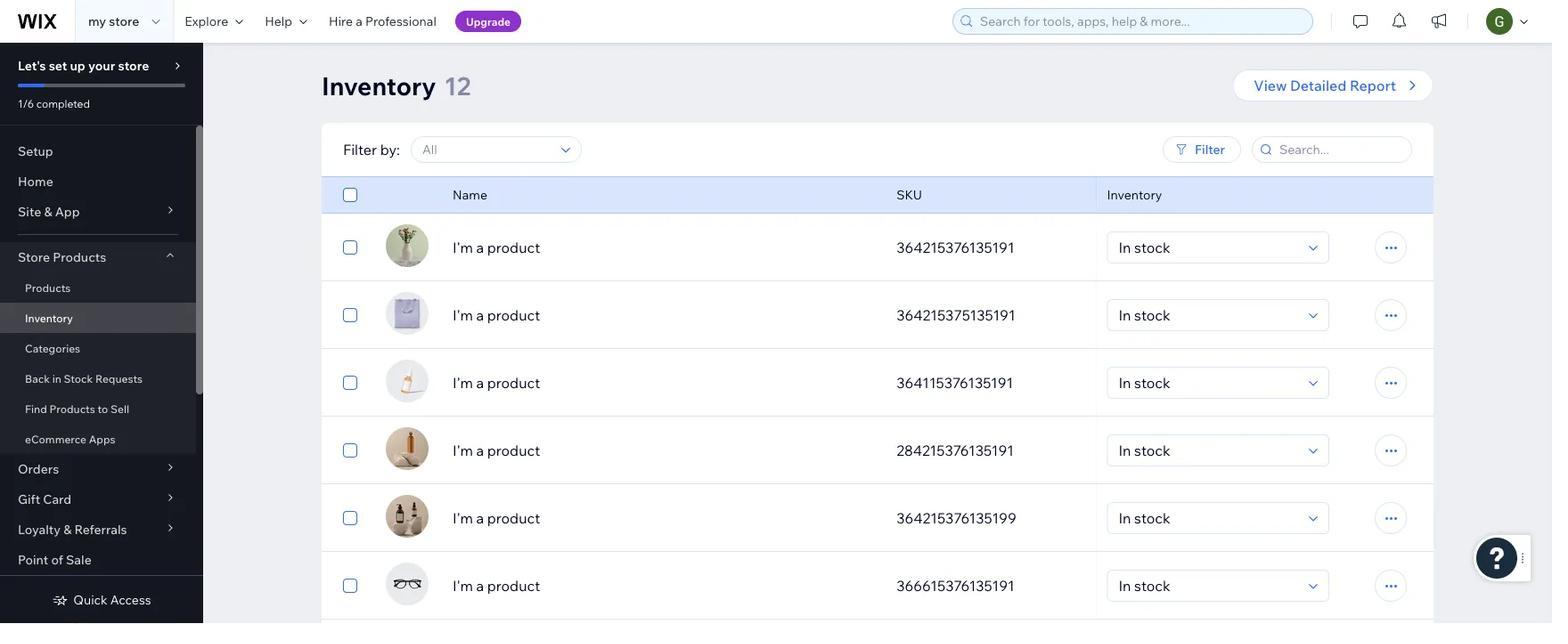Task type: vqa. For each thing, say whether or not it's contained in the screenshot.
Home
yes



Task type: describe. For each thing, give the bounding box(es) containing it.
product for 366615376135191
[[487, 577, 540, 595]]

by:
[[380, 141, 400, 159]]

quick access button
[[52, 593, 151, 609]]

in
[[52, 372, 61, 385]]

point of sale
[[18, 552, 92, 568]]

0 vertical spatial inventory
[[322, 70, 436, 101]]

12
[[444, 70, 471, 101]]

i'm a product for 364215375135191
[[453, 307, 540, 324]]

site
[[18, 204, 41, 220]]

i'm for 284215376135191
[[453, 442, 473, 460]]

All field
[[417, 137, 556, 162]]

i'm a product button for 364215376135191
[[453, 237, 875, 258]]

& for loyalty
[[63, 522, 72, 538]]

home link
[[0, 167, 196, 197]]

orders
[[18, 462, 59, 477]]

sale
[[66, 552, 92, 568]]

my store
[[88, 13, 139, 29]]

help button
[[254, 0, 318, 43]]

i'm a product button for 284215376135191
[[453, 440, 875, 462]]

i'm a product button for 366615376135191
[[453, 576, 875, 597]]

a for 364215376135199
[[476, 510, 484, 527]]

i'm a product button for 364215375135191
[[453, 305, 875, 326]]

364115376135191
[[897, 374, 1013, 392]]

help
[[265, 13, 292, 29]]

sku
[[897, 187, 922, 203]]

select field for 366615376135191
[[1113, 571, 1304, 601]]

back in stock requests link
[[0, 364, 196, 394]]

2 horizontal spatial inventory
[[1107, 187, 1162, 203]]

orders button
[[0, 454, 196, 485]]

upgrade button
[[455, 11, 521, 32]]

select field for 364115376135191
[[1113, 368, 1304, 398]]

select field for 364215376135191
[[1113, 233, 1304, 263]]

select field for 364215376135199
[[1113, 503, 1304, 534]]

store
[[18, 249, 50, 265]]

site & app button
[[0, 197, 196, 227]]

quick
[[73, 593, 108, 608]]

hire a professional link
[[318, 0, 447, 43]]

name
[[453, 187, 487, 203]]

report
[[1350, 77, 1396, 94]]

i'm for 364215376135191
[[453, 239, 473, 257]]

inventory link
[[0, 303, 196, 333]]

364215376135199
[[897, 510, 1016, 527]]

i'm a product button for 364115376135191
[[453, 372, 875, 394]]

i'm a product for 364115376135191
[[453, 374, 540, 392]]

apps
[[89, 433, 115, 446]]

364215376135191
[[897, 239, 1014, 257]]

find products to sell
[[25, 402, 129, 416]]

a for 364215375135191
[[476, 307, 484, 324]]

home
[[18, 174, 53, 189]]

hire
[[329, 13, 353, 29]]

products for find
[[49, 402, 95, 416]]

professional
[[365, 13, 436, 29]]

back
[[25, 372, 50, 385]]

i'm for 364215375135191
[[453, 307, 473, 324]]

i'm for 364115376135191
[[453, 374, 473, 392]]

filter for filter
[[1195, 142, 1225, 157]]

0 vertical spatial store
[[109, 13, 139, 29]]

view
[[1254, 77, 1287, 94]]

of
[[51, 552, 63, 568]]

setup
[[18, 143, 53, 159]]

products link
[[0, 273, 196, 303]]

hire a professional
[[329, 13, 436, 29]]

store inside the sidebar element
[[118, 58, 149, 74]]

view detailed report
[[1254, 77, 1396, 94]]

detailed
[[1290, 77, 1347, 94]]

store products
[[18, 249, 106, 265]]

inventory inside the sidebar element
[[25, 311, 73, 325]]

product for 364215376135199
[[487, 510, 540, 527]]

categories
[[25, 342, 80, 355]]

product for 364115376135191
[[487, 374, 540, 392]]



Task type: locate. For each thing, give the bounding box(es) containing it.
1/6 completed
[[18, 97, 90, 110]]

1 vertical spatial inventory
[[1107, 187, 1162, 203]]

select field for 284215376135191
[[1113, 436, 1304, 466]]

1 horizontal spatial inventory
[[322, 70, 436, 101]]

&
[[44, 204, 52, 220], [63, 522, 72, 538]]

4 i'm from the top
[[453, 442, 473, 460]]

1 horizontal spatial &
[[63, 522, 72, 538]]

stock
[[64, 372, 93, 385]]

my
[[88, 13, 106, 29]]

select field for 364215375135191
[[1113, 300, 1304, 331]]

filter by:
[[343, 141, 400, 159]]

2 i'm a product button from the top
[[453, 305, 875, 326]]

site & app
[[18, 204, 80, 220]]

6 i'm a product button from the top
[[453, 576, 875, 597]]

284215376135191
[[897, 442, 1014, 460]]

5 i'm a product from the top
[[453, 510, 540, 527]]

inventory
[[322, 70, 436, 101], [1107, 187, 1162, 203], [25, 311, 73, 325]]

Search... field
[[1274, 137, 1406, 162]]

0 horizontal spatial filter
[[343, 141, 377, 159]]

0 vertical spatial &
[[44, 204, 52, 220]]

point
[[18, 552, 48, 568]]

upgrade
[[466, 15, 511, 28]]

requests
[[95, 372, 143, 385]]

ecommerce
[[25, 433, 86, 446]]

None checkbox
[[343, 184, 357, 206], [343, 237, 357, 258], [343, 440, 357, 462], [343, 576, 357, 597], [343, 184, 357, 206], [343, 237, 357, 258], [343, 440, 357, 462], [343, 576, 357, 597]]

filter
[[343, 141, 377, 159], [1195, 142, 1225, 157]]

a for 366615376135191
[[476, 577, 484, 595]]

Search for tools, apps, help & more... field
[[975, 9, 1307, 34]]

3 select field from the top
[[1113, 368, 1304, 398]]

setup link
[[0, 136, 196, 167]]

gift card
[[18, 492, 71, 507]]

1 vertical spatial store
[[118, 58, 149, 74]]

2 product from the top
[[487, 307, 540, 324]]

a for 284215376135191
[[476, 442, 484, 460]]

5 i'm a product button from the top
[[453, 508, 875, 529]]

2 vertical spatial products
[[49, 402, 95, 416]]

364215375135191
[[897, 307, 1015, 324]]

filter inside button
[[1195, 142, 1225, 157]]

store right my
[[109, 13, 139, 29]]

1 horizontal spatial filter
[[1195, 142, 1225, 157]]

i'm a product
[[453, 239, 540, 257], [453, 307, 540, 324], [453, 374, 540, 392], [453, 442, 540, 460], [453, 510, 540, 527], [453, 577, 540, 595]]

5 select field from the top
[[1113, 503, 1304, 534]]

products up products link
[[53, 249, 106, 265]]

completed
[[36, 97, 90, 110]]

i'm a product for 364215376135199
[[453, 510, 540, 527]]

1 i'm a product from the top
[[453, 239, 540, 257]]

i'm a product button
[[453, 237, 875, 258], [453, 305, 875, 326], [453, 372, 875, 394], [453, 440, 875, 462], [453, 508, 875, 529], [453, 576, 875, 597]]

a for 364115376135191
[[476, 374, 484, 392]]

3 i'm from the top
[[453, 374, 473, 392]]

6 select field from the top
[[1113, 571, 1304, 601]]

3 i'm a product button from the top
[[453, 372, 875, 394]]

store right the your
[[118, 58, 149, 74]]

card
[[43, 492, 71, 507]]

5 i'm from the top
[[453, 510, 473, 527]]

access
[[110, 593, 151, 608]]

quick access
[[73, 593, 151, 608]]

Select field
[[1113, 233, 1304, 263], [1113, 300, 1304, 331], [1113, 368, 1304, 398], [1113, 436, 1304, 466], [1113, 503, 1304, 534], [1113, 571, 1304, 601]]

product for 284215376135191
[[487, 442, 540, 460]]

referrals
[[74, 522, 127, 538]]

let's
[[18, 58, 46, 74]]

0 vertical spatial products
[[53, 249, 106, 265]]

a for 364215376135191
[[476, 239, 484, 257]]

products
[[53, 249, 106, 265], [25, 281, 71, 294], [49, 402, 95, 416]]

1 select field from the top
[[1113, 233, 1304, 263]]

5 product from the top
[[487, 510, 540, 527]]

1 vertical spatial &
[[63, 522, 72, 538]]

i'm for 364215376135199
[[453, 510, 473, 527]]

up
[[70, 58, 85, 74]]

6 i'm from the top
[[453, 577, 473, 595]]

& right site
[[44, 204, 52, 220]]

0 horizontal spatial inventory
[[25, 311, 73, 325]]

3 i'm a product from the top
[[453, 374, 540, 392]]

products inside popup button
[[53, 249, 106, 265]]

i'm a product for 284215376135191
[[453, 442, 540, 460]]

gift
[[18, 492, 40, 507]]

your
[[88, 58, 115, 74]]

let's set up your store
[[18, 58, 149, 74]]

sell
[[110, 402, 129, 416]]

store products button
[[0, 242, 196, 273]]

1/6
[[18, 97, 34, 110]]

to
[[98, 402, 108, 416]]

filter for filter by:
[[343, 141, 377, 159]]

4 select field from the top
[[1113, 436, 1304, 466]]

a
[[356, 13, 363, 29], [476, 239, 484, 257], [476, 307, 484, 324], [476, 374, 484, 392], [476, 442, 484, 460], [476, 510, 484, 527], [476, 577, 484, 595]]

None checkbox
[[343, 305, 357, 326], [343, 372, 357, 394], [343, 508, 357, 529], [343, 305, 357, 326], [343, 372, 357, 394], [343, 508, 357, 529]]

1 i'm from the top
[[453, 239, 473, 257]]

loyalty & referrals
[[18, 522, 127, 538]]

i'm for 366615376135191
[[453, 577, 473, 595]]

gift card button
[[0, 485, 196, 515]]

view detailed report button
[[1233, 69, 1434, 102]]

back in stock requests
[[25, 372, 143, 385]]

inventory 12
[[322, 70, 471, 101]]

2 vertical spatial inventory
[[25, 311, 73, 325]]

2 i'm a product from the top
[[453, 307, 540, 324]]

find
[[25, 402, 47, 416]]

1 product from the top
[[487, 239, 540, 257]]

& right loyalty
[[63, 522, 72, 538]]

loyalty
[[18, 522, 61, 538]]

explore
[[185, 13, 228, 29]]

store
[[109, 13, 139, 29], [118, 58, 149, 74]]

2 select field from the top
[[1113, 300, 1304, 331]]

i'm a product for 364215376135191
[[453, 239, 540, 257]]

product for 364215376135191
[[487, 239, 540, 257]]

0 horizontal spatial &
[[44, 204, 52, 220]]

i'm a product button for 364215376135199
[[453, 508, 875, 529]]

product for 364215375135191
[[487, 307, 540, 324]]

3 product from the top
[[487, 374, 540, 392]]

app
[[55, 204, 80, 220]]

loyalty & referrals button
[[0, 515, 196, 545]]

& for site
[[44, 204, 52, 220]]

find products to sell link
[[0, 394, 196, 424]]

filter button
[[1163, 136, 1241, 163]]

4 i'm a product from the top
[[453, 442, 540, 460]]

6 product from the top
[[487, 577, 540, 595]]

products up ecommerce apps
[[49, 402, 95, 416]]

set
[[49, 58, 67, 74]]

products down store
[[25, 281, 71, 294]]

1 i'm a product button from the top
[[453, 237, 875, 258]]

2 i'm from the top
[[453, 307, 473, 324]]

6 i'm a product from the top
[[453, 577, 540, 595]]

ecommerce apps link
[[0, 424, 196, 454]]

point of sale link
[[0, 545, 196, 576]]

i'm a product for 366615376135191
[[453, 577, 540, 595]]

366615376135191
[[897, 577, 1015, 595]]

products for store
[[53, 249, 106, 265]]

categories link
[[0, 333, 196, 364]]

1 vertical spatial products
[[25, 281, 71, 294]]

product
[[487, 239, 540, 257], [487, 307, 540, 324], [487, 374, 540, 392], [487, 442, 540, 460], [487, 510, 540, 527], [487, 577, 540, 595]]

i'm
[[453, 239, 473, 257], [453, 307, 473, 324], [453, 374, 473, 392], [453, 442, 473, 460], [453, 510, 473, 527], [453, 577, 473, 595]]

ecommerce apps
[[25, 433, 115, 446]]

4 product from the top
[[487, 442, 540, 460]]

4 i'm a product button from the top
[[453, 440, 875, 462]]

sidebar element
[[0, 43, 203, 625]]



